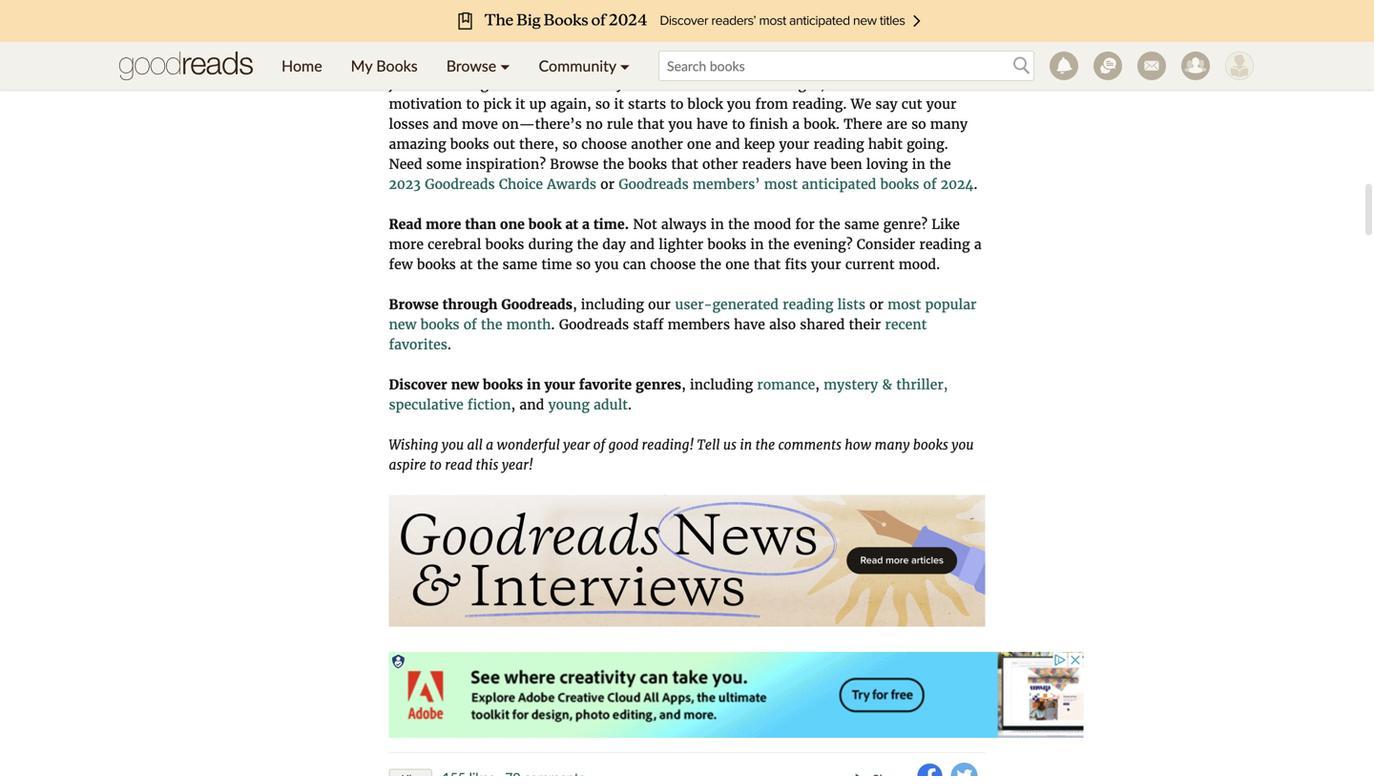 Task type: vqa. For each thing, say whether or not it's contained in the screenshot.
▾ for Browse ▾
yes



Task type: describe. For each thing, give the bounding box(es) containing it.
love
[[754, 10, 788, 30]]

reading!
[[642, 436, 694, 454]]

, down recent favorites
[[682, 376, 686, 393]]

out
[[493, 136, 515, 153]]

comments
[[779, 436, 842, 454]]

1 horizontal spatial same
[[845, 216, 880, 233]]

find
[[587, 10, 619, 30]]

current
[[846, 256, 895, 273]]

1 horizontal spatial that
[[671, 156, 699, 173]]

the down lighter
[[700, 256, 722, 273]]

good
[[609, 436, 639, 454]]

choose inside not always in the mood for the same genre? like more cerebral books during the day and lighter books in the evening? consider reading a few books at the same time so you can choose the one that fits your current mood.
[[651, 256, 696, 273]]

been
[[831, 156, 863, 173]]

year!
[[502, 456, 533, 474]]

right
[[470, 76, 503, 93]]

2023 goodreads choice awards link
[[389, 176, 597, 193]]

of inside the wishing you all a wonderful year of good reading! tell us in the comments how many books you aspire to read this year!
[[593, 436, 606, 454]]

goodreads down browse through goodreads , including our user-generated reading lists or
[[559, 316, 629, 333]]

in inside discover new books in your favorite genres , including romance , mystery & thriller , speculative fiction , and young adult .
[[527, 376, 541, 393]]

fit.
[[507, 76, 526, 93]]

in inside . this sounds simple, but sometimes we start reading a book that's just not the right fit. you feel like you should continue reading it, but can't find the motivation to pick it up again, so it starts to block you from reading. we say cut your losses and move on—there's no rule that you have to finish a book. there are so many amazing books out there, so choose another one and keep your reading habit going. need some inspiration? browse the books that other readers have been loving in the 2023 goodreads choice awards or goodreads members' most anticipated books of 2024 .
[[912, 156, 926, 173]]

1 vertical spatial but
[[829, 76, 851, 93]]

john smith image
[[1226, 52, 1254, 80]]

your right cut
[[927, 96, 957, 113]]

in down mood
[[751, 236, 764, 253]]

choose inside . this sounds simple, but sometimes we start reading a book that's just not the right fit. you feel like you should continue reading it, but can't find the motivation to pick it up again, so it starts to block you from reading. we say cut your losses and move on—there's no rule that you have to finish a book. there are so many amazing books out there, so choose another one and keep your reading habit going. need some inspiration? browse the books that other readers have been loving in the 2023 goodreads choice awards or goodreads members' most anticipated books of 2024 .
[[582, 136, 627, 153]]

1 vertical spatial books
[[376, 56, 418, 75]]

2 horizontal spatial have
[[796, 156, 827, 173]]

the up evening?
[[819, 216, 841, 233]]

thriller
[[897, 376, 944, 393]]

and up the other
[[716, 136, 740, 153]]

reading up can't
[[842, 55, 893, 73]]

than
[[465, 216, 496, 233]]

a left book.
[[793, 116, 800, 133]]

speculative
[[389, 396, 464, 414]]

a up find at the top
[[897, 55, 904, 73]]

discover
[[389, 376, 447, 393]]

pick
[[484, 96, 512, 113]]

0 vertical spatial at
[[566, 216, 579, 233]]

say
[[876, 96, 898, 113]]

so right there,
[[563, 136, 578, 153]]

browse for ▾
[[447, 56, 497, 75]]

all
[[467, 436, 483, 454]]

can
[[623, 256, 646, 273]]

books up not
[[426, 55, 466, 73]]

0 horizontal spatial but
[[681, 55, 703, 73]]

one inside . this sounds simple, but sometimes we start reading a book that's just not the right fit. you feel like you should continue reading it, but can't find the motivation to pick it up again, so it starts to block you from reading. we say cut your losses and move on—there's no rule that you have to finish a book. there are so many amazing books out there, so choose another one and keep your reading habit going. need some inspiration? browse the books that other readers have been loving in the 2023 goodreads choice awards or goodreads members' most anticipated books of 2024 .
[[687, 136, 712, 153]]

goodreads up month
[[501, 296, 573, 313]]

browse through goodreads , including our user-generated reading lists or
[[389, 296, 888, 313]]

at inside not always in the mood for the same genre? like more cerebral books during the day and lighter books in the evening? consider reading a few books at the same time so you can choose the one that fits your current mood.
[[460, 256, 473, 273]]

▾ for community ▾
[[620, 56, 630, 75]]

recent favorites
[[389, 316, 927, 353]]

many inside the wishing you all a wonderful year of good reading! tell us in the comments how many books you aspire to read this year!
[[875, 436, 910, 454]]

motivation
[[389, 96, 462, 113]]

books down cerebral
[[417, 256, 456, 273]]

and inside discover new books in your favorite genres , including romance , mystery & thriller , speculative fiction , and young adult .
[[520, 396, 545, 414]]

should
[[644, 76, 689, 93]]

community
[[539, 56, 616, 75]]

0 vertical spatial have
[[697, 116, 728, 133]]

a inside not always in the mood for the same genre? like more cerebral books during the day and lighter books in the evening? consider reading a few books at the same time so you can choose the one that fits your current mood.
[[975, 236, 982, 253]]

reading.
[[793, 96, 847, 113]]

0 vertical spatial books
[[664, 10, 706, 30]]

my books
[[351, 56, 418, 75]]

how
[[845, 436, 872, 454]]

2024
[[941, 176, 974, 193]]

romance link
[[757, 376, 816, 393]]

, up wonderful
[[511, 396, 516, 414]]

enjoy
[[498, 55, 535, 73]]

the inside most popular new books of the month
[[481, 316, 503, 333]]

0 vertical spatial more
[[426, 216, 461, 233]]

speculative fiction link
[[389, 396, 511, 414]]

and inside not always in the mood for the same genre? like more cerebral books during the day and lighter books in the evening? consider reading a few books at the same time so you can choose the one that fits your current mood.
[[630, 236, 655, 253]]

so down cut
[[912, 116, 927, 133]]

start
[[807, 55, 838, 73]]

favorite
[[579, 376, 632, 393]]

read for read books you enjoy
[[389, 55, 422, 73]]

evening?
[[794, 236, 853, 253]]

my
[[351, 56, 373, 75]]

find
[[893, 76, 920, 93]]

this
[[476, 456, 499, 474]]

read
[[445, 456, 473, 474]]

favorites
[[389, 336, 448, 353]]

the left mood
[[728, 216, 750, 233]]

, right &
[[944, 376, 948, 393]]

our
[[648, 296, 671, 313]]

2023
[[389, 176, 421, 193]]

most popular new books of the month link
[[389, 296, 977, 333]]

&
[[883, 376, 893, 393]]

reading inside not always in the mood for the same genre? like more cerebral books during the day and lighter books in the evening? consider reading a few books at the same time so you can choose the one that fits your current mood.
[[920, 236, 971, 253]]

. for . this sounds simple, but sometimes we start reading a book that's just not the right fit. you feel like you should continue reading it, but can't find the motivation to pick it up again, so it starts to block you from reading. we say cut your losses and move on—there's no rule that you have to finish a book. there are so many amazing books out there, so choose another one and keep your reading habit going. need some inspiration? browse the books that other readers have been loving in the 2023 goodreads choice awards or goodreads members' most anticipated books of 2024 .
[[535, 55, 539, 73]]

new inside discover new books in your favorite genres , including romance , mystery & thriller , speculative fiction , and young adult .
[[451, 376, 479, 393]]

. for .
[[448, 336, 452, 353]]

browse for through
[[389, 296, 439, 313]]

0 horizontal spatial same
[[503, 256, 538, 273]]

user-
[[675, 296, 713, 313]]

you inside not always in the mood for the same genre? like more cerebral books during the day and lighter books in the evening? consider reading a few books at the same time so you can choose the one that fits your current mood.
[[595, 256, 619, 273]]

continue
[[693, 76, 752, 93]]

book inside . this sounds simple, but sometimes we start reading a book that's just not the right fit. you feel like you should continue reading it, but can't find the motivation to pick it up again, so it starts to block you from reading. we say cut your losses and move on—there's no rule that you have to finish a book. there are so many amazing books out there, so choose another one and keep your reading habit going. need some inspiration? browse the books that other readers have been loving in the 2023 goodreads choice awards or goodreads members' most anticipated books of 2024 .
[[908, 55, 940, 73]]

wishing
[[389, 436, 439, 454]]

the left the day
[[577, 236, 599, 253]]

aspire
[[389, 456, 426, 474]]

not
[[633, 216, 657, 233]]

the down rule
[[603, 156, 625, 173]]

community ▾
[[539, 56, 630, 75]]

in right always
[[711, 216, 724, 233]]

to up keep
[[732, 116, 746, 133]]

genres
[[636, 376, 682, 393]]

amazing
[[389, 136, 446, 153]]

you
[[530, 76, 555, 93]]

books inside most popular new books of the month
[[421, 316, 460, 333]]

just
[[389, 76, 414, 93]]

losses
[[389, 116, 429, 133]]

not
[[418, 76, 440, 93]]

move
[[462, 116, 498, 133]]

including inside discover new books in your favorite genres , including romance , mystery & thriller , speculative fiction , and young adult .
[[690, 376, 753, 393]]

need
[[389, 156, 423, 173]]

more inside not always in the mood for the same genre? like more cerebral books during the day and lighter books in the evening? consider reading a few books at the same time so you can choose the one that fits your current mood.
[[389, 236, 424, 253]]

up
[[529, 96, 546, 113]]

, down during
[[573, 296, 577, 313]]

the down cerebral
[[477, 256, 499, 273]]

, left "mystery"
[[816, 376, 820, 393]]

young
[[549, 396, 590, 414]]

month
[[507, 316, 551, 333]]

recent favorites link
[[389, 316, 927, 353]]

my books link
[[337, 42, 432, 90]]

books right lighter
[[708, 236, 747, 253]]

to inside the wishing you all a wonderful year of good reading! tell us in the comments how many books you aspire to read this year!
[[430, 456, 442, 474]]

home link
[[267, 42, 337, 90]]

books down another
[[629, 156, 667, 173]]

young adult link
[[549, 396, 628, 414]]

discover new books in your favorite genres , including romance , mystery & thriller , speculative fiction , and young adult .
[[389, 376, 948, 414]]

books inside discover new books in your favorite genres , including romance , mystery & thriller , speculative fiction , and young adult .
[[483, 376, 523, 393]]

shared
[[800, 316, 845, 333]]

time.
[[594, 216, 629, 233]]

reading up been
[[814, 136, 865, 153]]

a left time.
[[582, 216, 590, 233]]

cut
[[902, 96, 923, 113]]



Task type: locate. For each thing, give the bounding box(es) containing it.
0 horizontal spatial including
[[581, 296, 644, 313]]

1 vertical spatial most
[[888, 296, 922, 313]]

0 horizontal spatial ▾
[[501, 56, 510, 75]]

for
[[796, 216, 815, 233]]

mystery & thriller link
[[824, 376, 944, 393]]

books right the more
[[664, 10, 706, 30]]

book up during
[[529, 216, 562, 233]]

of
[[924, 176, 937, 193], [464, 316, 477, 333], [593, 436, 606, 454]]

habit
[[869, 136, 903, 153]]

finish
[[750, 116, 789, 133]]

through
[[443, 296, 498, 313]]

in right us
[[740, 436, 753, 454]]

Search for books to add to your shelves search field
[[659, 51, 1035, 81]]

. inside discover new books in your favorite genres , including romance , mystery & thriller , speculative fiction , and young adult .
[[628, 396, 632, 414]]

most down readers
[[765, 176, 798, 193]]

new up "speculative fiction" link
[[451, 376, 479, 393]]

to up move
[[466, 96, 480, 113]]

same up consider
[[845, 216, 880, 233]]

like
[[932, 216, 960, 233]]

sometimes
[[707, 55, 780, 73]]

the down through
[[481, 316, 503, 333]]

read down 2023
[[389, 216, 422, 233]]

your up young
[[545, 376, 576, 393]]

in down month
[[527, 376, 541, 393]]

the down going.
[[930, 156, 951, 173]]

my group discussions image
[[1094, 52, 1123, 80]]

1 horizontal spatial books
[[664, 10, 706, 30]]

1 horizontal spatial choose
[[651, 256, 696, 273]]

their
[[849, 316, 881, 333]]

goodreads down some
[[425, 176, 495, 193]]

it,
[[811, 76, 825, 93]]

cerebral
[[428, 236, 482, 253]]

2 vertical spatial browse
[[389, 296, 439, 313]]

notifications image
[[1050, 52, 1079, 80]]

from
[[756, 96, 789, 113]]

, link
[[944, 376, 948, 393]]

book up find at the top
[[908, 55, 940, 73]]

most inside most popular new books of the month
[[888, 296, 922, 313]]

reading up from
[[756, 76, 807, 93]]

0 vertical spatial or
[[601, 176, 615, 193]]

going.
[[907, 136, 949, 153]]

1 horizontal spatial have
[[734, 316, 766, 333]]

browse inside dropdown button
[[447, 56, 497, 75]]

adult
[[594, 396, 628, 414]]

1 vertical spatial at
[[460, 256, 473, 273]]

same
[[845, 216, 880, 233], [503, 256, 538, 273]]

have
[[697, 116, 728, 133], [796, 156, 827, 173], [734, 316, 766, 333]]

have down block
[[697, 116, 728, 133]]

menu
[[267, 42, 644, 90]]

the right find at the top
[[924, 76, 946, 93]]

goodreads down another
[[619, 176, 689, 193]]

browse inside . this sounds simple, but sometimes we start reading a book that's just not the right fit. you feel like you should continue reading it, but can't find the motivation to pick it up again, so it starts to block you from reading. we say cut your losses and move on—there's no rule that you have to finish a book. there are so many amazing books out there, so choose another one and keep your reading habit going. need some inspiration? browse the books that other readers have been loving in the 2023 goodreads choice awards or goodreads members' most anticipated books of 2024 .
[[550, 156, 599, 173]]

1 horizontal spatial it
[[614, 96, 624, 113]]

and down motivation
[[433, 116, 458, 133]]

1 vertical spatial book
[[529, 216, 562, 233]]

0 horizontal spatial at
[[460, 256, 473, 273]]

at up during
[[566, 216, 579, 233]]

0 horizontal spatial or
[[601, 176, 615, 193]]

on—there's
[[502, 116, 582, 133]]

0 horizontal spatial most
[[765, 176, 798, 193]]

there
[[844, 116, 883, 133]]

books down the thriller
[[913, 436, 949, 454]]

1 horizontal spatial but
[[829, 76, 851, 93]]

2 read from the top
[[389, 216, 422, 233]]

most up recent
[[888, 296, 922, 313]]

0 vertical spatial one
[[687, 136, 712, 153]]

including down . goodreads staff members have also shared their
[[690, 376, 753, 393]]

new up favorites
[[389, 316, 417, 333]]

simple,
[[628, 55, 677, 73]]

in down going.
[[912, 156, 926, 173]]

books up just
[[376, 56, 418, 75]]

read books you enjoy
[[389, 55, 535, 73]]

or
[[601, 176, 615, 193], [870, 296, 884, 313]]

the right us
[[756, 436, 775, 454]]

1 vertical spatial have
[[796, 156, 827, 173]]

1 vertical spatial that
[[671, 156, 699, 173]]

wonderful
[[497, 436, 560, 454]]

more up few
[[389, 236, 424, 253]]

0 vertical spatial including
[[581, 296, 644, 313]]

that
[[638, 116, 665, 133], [671, 156, 699, 173], [754, 256, 781, 273]]

we
[[851, 96, 872, 113]]

so inside not always in the mood for the same genre? like more cerebral books during the day and lighter books in the evening? consider reading a few books at the same time so you can choose the one that fits your current mood.
[[576, 256, 591, 273]]

2 vertical spatial that
[[754, 256, 781, 273]]

there,
[[519, 136, 559, 153]]

1 vertical spatial one
[[500, 216, 525, 233]]

one up generated
[[726, 256, 750, 273]]

that down another
[[671, 156, 699, 173]]

or up their
[[870, 296, 884, 313]]

block
[[688, 96, 723, 113]]

we
[[784, 55, 803, 73]]

1 vertical spatial choose
[[651, 256, 696, 273]]

friend requests image
[[1182, 52, 1211, 80]]

browse ▾ button
[[432, 42, 525, 90]]

your inside discover new books in your favorite genres , including romance , mystery & thriller , speculative fiction , and young adult .
[[545, 376, 576, 393]]

browse ▾
[[447, 56, 510, 75]]

. for . goodreads staff members have also shared their
[[551, 316, 555, 333]]

feel
[[560, 76, 584, 93]]

it up rule
[[614, 96, 624, 113]]

and
[[433, 116, 458, 133], [716, 136, 740, 153], [630, 236, 655, 253], [520, 396, 545, 414]]

a up 'popular'
[[975, 236, 982, 253]]

1 horizontal spatial many
[[931, 116, 968, 133]]

1 vertical spatial including
[[690, 376, 753, 393]]

you'll
[[710, 10, 750, 30]]

2 ▾ from the left
[[620, 56, 630, 75]]

inspiration?
[[466, 156, 546, 173]]

it left up
[[516, 96, 525, 113]]

readers
[[742, 156, 792, 173]]

1 vertical spatial new
[[451, 376, 479, 393]]

0 horizontal spatial have
[[697, 116, 728, 133]]

1 horizontal spatial browse
[[447, 56, 497, 75]]

1 vertical spatial same
[[503, 256, 538, 273]]

consider
[[857, 236, 916, 253]]

browse up awards
[[550, 156, 599, 173]]

but up should on the top of the page
[[681, 55, 703, 73]]

your down finish
[[779, 136, 810, 153]]

2 horizontal spatial browse
[[550, 156, 599, 173]]

1 vertical spatial of
[[464, 316, 477, 333]]

browse up favorites
[[389, 296, 439, 313]]

1 horizontal spatial of
[[593, 436, 606, 454]]

1 horizontal spatial or
[[870, 296, 884, 313]]

keep
[[744, 136, 775, 153]]

reading
[[842, 55, 893, 73], [756, 76, 807, 93], [814, 136, 865, 153], [920, 236, 971, 253], [783, 296, 834, 313]]

1 read from the top
[[389, 55, 422, 73]]

but right it,
[[829, 76, 851, 93]]

▾
[[501, 56, 510, 75], [620, 56, 630, 75]]

always
[[661, 216, 707, 233]]

1 horizontal spatial ▾
[[620, 56, 630, 75]]

lists
[[838, 296, 866, 313]]

1 ▾ from the left
[[501, 56, 510, 75]]

0 vertical spatial same
[[845, 216, 880, 233]]

have down generated
[[734, 316, 766, 333]]

your inside not always in the mood for the same genre? like more cerebral books during the day and lighter books in the evening? consider reading a few books at the same time so you can choose the one that fits your current mood.
[[811, 256, 842, 273]]

2 it from the left
[[614, 96, 624, 113]]

anticipated
[[802, 176, 877, 193]]

books
[[664, 10, 706, 30], [376, 56, 418, 75]]

1 vertical spatial read
[[389, 216, 422, 233]]

reading up shared
[[783, 296, 834, 313]]

1 horizontal spatial book
[[908, 55, 940, 73]]

▾ inside dropdown button
[[501, 56, 510, 75]]

1 horizontal spatial more
[[426, 216, 461, 233]]

choose down lighter
[[651, 256, 696, 273]]

your down evening?
[[811, 256, 842, 273]]

members
[[668, 316, 730, 333]]

the down read books you enjoy on the top of page
[[444, 76, 466, 93]]

0 vertical spatial browse
[[447, 56, 497, 75]]

goodreads
[[425, 176, 495, 193], [619, 176, 689, 193], [501, 296, 573, 313], [559, 316, 629, 333]]

0 horizontal spatial it
[[516, 96, 525, 113]]

.
[[535, 55, 539, 73], [974, 176, 978, 193], [551, 316, 555, 333], [448, 336, 452, 353], [628, 396, 632, 414]]

0 horizontal spatial of
[[464, 316, 477, 333]]

0 horizontal spatial new
[[389, 316, 417, 333]]

one right than
[[500, 216, 525, 233]]

genre?
[[884, 216, 928, 233]]

read for read more than one book at a time.
[[389, 216, 422, 233]]

0 horizontal spatial one
[[500, 216, 525, 233]]

0 horizontal spatial choose
[[582, 136, 627, 153]]

and down not
[[630, 236, 655, 253]]

0 horizontal spatial more
[[389, 236, 424, 253]]

a inside the wishing you all a wonderful year of good reading! tell us in the comments how many books you aspire to read this year!
[[486, 436, 494, 454]]

books down move
[[450, 136, 489, 153]]

popular
[[926, 296, 977, 313]]

2 vertical spatial one
[[726, 256, 750, 273]]

to down should on the top of the page
[[670, 96, 684, 113]]

you
[[470, 55, 494, 73], [616, 76, 640, 93], [727, 96, 752, 113], [669, 116, 693, 133], [595, 256, 619, 273], [442, 436, 464, 454], [952, 436, 974, 454]]

0 vertical spatial but
[[681, 55, 703, 73]]

reading down like
[[920, 236, 971, 253]]

browse up right
[[447, 56, 497, 75]]

1 vertical spatial many
[[875, 436, 910, 454]]

0 horizontal spatial browse
[[389, 296, 439, 313]]

choose down the no
[[582, 136, 627, 153]]

0 horizontal spatial book
[[529, 216, 562, 233]]

like
[[588, 76, 612, 93]]

wishing you all a wonderful year of good reading! tell us in the comments how many books you aspire to read this year!
[[389, 436, 974, 474]]

many inside . this sounds simple, but sometimes we start reading a book that's just not the right fit. you feel like you should continue reading it, but can't find the motivation to pick it up again, so it starts to block you from reading. we say cut your losses and move on—there's no rule that you have to finish a book. there are so many amazing books out there, so choose another one and keep your reading habit going. need some inspiration? browse the books that other readers have been loving in the 2023 goodreads choice awards or goodreads members' most anticipated books of 2024 .
[[931, 116, 968, 133]]

▾ inside popup button
[[620, 56, 630, 75]]

the inside the wishing you all a wonderful year of good reading! tell us in the comments how many books you aspire to read this year!
[[756, 436, 775, 454]]

1 horizontal spatial including
[[690, 376, 753, 393]]

books inside the wishing you all a wonderful year of good reading! tell us in the comments how many books you aspire to read this year!
[[913, 436, 949, 454]]

of inside . this sounds simple, but sometimes we start reading a book that's just not the right fit. you feel like you should continue reading it, but can't find the motivation to pick it up again, so it starts to block you from reading. we say cut your losses and move on—there's no rule that you have to finish a book. there are so many amazing books out there, so choose another one and keep your reading habit going. need some inspiration? browse the books that other readers have been loving in the 2023 goodreads choice awards or goodreads members' most anticipated books of 2024 .
[[924, 176, 937, 193]]

books
[[426, 55, 466, 73], [450, 136, 489, 153], [629, 156, 667, 173], [881, 176, 920, 193], [486, 236, 524, 253], [708, 236, 747, 253], [417, 256, 456, 273], [421, 316, 460, 333], [483, 376, 523, 393], [913, 436, 949, 454]]

that inside not always in the mood for the same genre? like more cerebral books during the day and lighter books in the evening? consider reading a few books at the same time so you can choose the one that fits your current mood.
[[754, 256, 781, 273]]

2 vertical spatial have
[[734, 316, 766, 333]]

books down loving
[[881, 176, 920, 193]]

most inside . this sounds simple, but sometimes we start reading a book that's just not the right fit. you feel like you should continue reading it, but can't find the motivation to pick it up again, so it starts to block you from reading. we say cut your losses and move on—there's no rule that you have to finish a book. there are so many amazing books out there, so choose another one and keep your reading habit going. need some inspiration? browse the books that other readers have been loving in the 2023 goodreads choice awards or goodreads members' most anticipated books of 2024 .
[[765, 176, 798, 193]]

day
[[603, 236, 626, 253]]

1 vertical spatial or
[[870, 296, 884, 313]]

many
[[931, 116, 968, 133], [875, 436, 910, 454]]

0 vertical spatial of
[[924, 176, 937, 193]]

to left read
[[430, 456, 442, 474]]

1 horizontal spatial one
[[687, 136, 712, 153]]

0 vertical spatial most
[[765, 176, 798, 193]]

one up the other
[[687, 136, 712, 153]]

romance
[[757, 376, 816, 393]]

1 horizontal spatial new
[[451, 376, 479, 393]]

advertisement element
[[389, 652, 1084, 738]]

us
[[723, 436, 737, 454]]

0 horizontal spatial books
[[376, 56, 418, 75]]

inbox image
[[1138, 52, 1167, 80]]

0 vertical spatial that
[[638, 116, 665, 133]]

in inside the wishing you all a wonderful year of good reading! tell us in the comments how many books you aspire to read this year!
[[740, 436, 753, 454]]

that left fits
[[754, 256, 781, 273]]

1 horizontal spatial at
[[566, 216, 579, 233]]

of right year on the left of page
[[593, 436, 606, 454]]

2 vertical spatial of
[[593, 436, 606, 454]]

including up staff
[[581, 296, 644, 313]]

have up goodreads members' most anticipated books of 2024 link
[[796, 156, 827, 173]]

that down starts
[[638, 116, 665, 133]]

home
[[282, 56, 322, 75]]

books down read more than one book at a time.
[[486, 236, 524, 253]]

generated
[[713, 296, 779, 313]]

loving
[[867, 156, 908, 173]]

1 it from the left
[[516, 96, 525, 113]]

books up fiction
[[483, 376, 523, 393]]

mood.
[[899, 256, 941, 273]]

some
[[427, 156, 462, 173]]

read up just
[[389, 55, 422, 73]]

1 vertical spatial browse
[[550, 156, 599, 173]]

▾ for browse ▾
[[501, 56, 510, 75]]

0 horizontal spatial that
[[638, 116, 665, 133]]

1 vertical spatial more
[[389, 236, 424, 253]]

and left young
[[520, 396, 545, 414]]

. goodreads staff members have also shared their
[[551, 316, 885, 333]]

a
[[897, 55, 904, 73], [793, 116, 800, 133], [582, 216, 590, 233], [975, 236, 982, 253], [486, 436, 494, 454]]

2 horizontal spatial of
[[924, 176, 937, 193]]

most popular new books of the month
[[389, 296, 977, 333]]

0 vertical spatial many
[[931, 116, 968, 133]]

browse
[[447, 56, 497, 75], [550, 156, 599, 173], [389, 296, 439, 313]]

Search books text field
[[659, 51, 1035, 81]]

starts
[[628, 96, 666, 113]]

more up cerebral
[[426, 216, 461, 233]]

many right 'how'
[[875, 436, 910, 454]]

more
[[623, 10, 660, 30]]

community ▾ button
[[525, 42, 644, 90]]

also
[[770, 316, 796, 333]]

new inside most popular new books of the month
[[389, 316, 417, 333]]

few
[[389, 256, 413, 273]]

of left 2024
[[924, 176, 937, 193]]

are
[[887, 116, 908, 133]]

sounds
[[576, 55, 624, 73]]

so down like
[[596, 96, 610, 113]]

0 horizontal spatial many
[[875, 436, 910, 454]]

during
[[529, 236, 573, 253]]

fits
[[785, 256, 807, 273]]

2 horizontal spatial that
[[754, 256, 781, 273]]

the down mood
[[768, 236, 790, 253]]

or inside . this sounds simple, but sometimes we start reading a book that's just not the right fit. you feel like you should continue reading it, but can't find the motivation to pick it up again, so it starts to block you from reading. we say cut your losses and move on—there's no rule that you have to finish a book. there are so many amazing books out there, so choose another one and keep your reading habit going. need some inspiration? browse the books that other readers have been loving in the 2023 goodreads choice awards or goodreads members' most anticipated books of 2024 .
[[601, 176, 615, 193]]

in
[[912, 156, 926, 173], [711, 216, 724, 233], [751, 236, 764, 253], [527, 376, 541, 393], [740, 436, 753, 454]]

menu containing home
[[267, 42, 644, 90]]

one inside not always in the mood for the same genre? like more cerebral books during the day and lighter books in the evening? consider reading a few books at the same time so you can choose the one that fits your current mood.
[[726, 256, 750, 273]]

at down cerebral
[[460, 256, 473, 273]]

of inside most popular new books of the month
[[464, 316, 477, 333]]

mystery
[[824, 376, 879, 393]]

0 vertical spatial read
[[389, 55, 422, 73]]

2 horizontal spatial one
[[726, 256, 750, 273]]

choice
[[499, 176, 543, 193]]

user-generated reading lists link
[[675, 296, 866, 313]]

0 vertical spatial choose
[[582, 136, 627, 153]]

other
[[703, 156, 738, 173]]

0 vertical spatial new
[[389, 316, 417, 333]]

but
[[681, 55, 703, 73], [829, 76, 851, 93]]

it
[[516, 96, 525, 113], [614, 96, 624, 113]]

many up going.
[[931, 116, 968, 133]]

1 horizontal spatial most
[[888, 296, 922, 313]]

same down during
[[503, 256, 538, 273]]

0 vertical spatial book
[[908, 55, 940, 73]]



